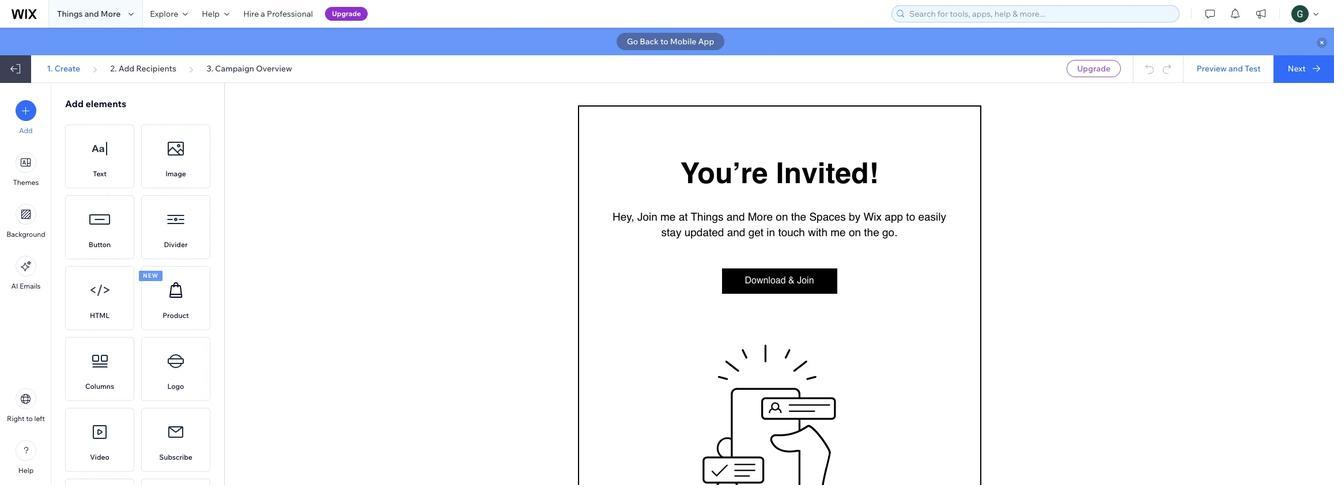 Task type: describe. For each thing, give the bounding box(es) containing it.
go.
[[883, 226, 898, 239]]

you're invited!
[[681, 156, 879, 190]]

add elements
[[65, 98, 126, 110]]

hire a professional link
[[237, 0, 320, 28]]

themes
[[13, 178, 39, 187]]

to inside hey, join me at things and more on the spaces by wix app to easily stay updated and get in touch with me on the go.
[[907, 210, 916, 223]]

by
[[849, 210, 861, 223]]

hey, join me at things and more on the spaces by wix app to easily stay updated and get in touch with me on the go.
[[613, 210, 950, 239]]

in
[[767, 226, 776, 239]]

0 vertical spatial help
[[202, 9, 220, 19]]

app
[[699, 36, 715, 47]]

2. add recipients
[[110, 63, 177, 74]]

product
[[163, 311, 189, 320]]

recipients
[[136, 63, 177, 74]]

you're
[[681, 156, 768, 190]]

themes button
[[13, 152, 39, 187]]

next button
[[1274, 55, 1335, 83]]

add button
[[16, 100, 36, 135]]

3. campaign overview link
[[207, 63, 292, 74]]

left
[[34, 415, 45, 423]]

download & join link
[[741, 270, 819, 293]]

subscribe
[[159, 453, 192, 462]]

1.
[[47, 63, 53, 74]]

professional
[[267, 9, 313, 19]]

right
[[7, 415, 25, 423]]

1 vertical spatial help
[[18, 467, 34, 475]]

image
[[166, 170, 186, 178]]

3.
[[207, 63, 213, 74]]

spaces
[[810, 210, 846, 223]]

explore
[[150, 9, 178, 19]]

0 vertical spatial upgrade button
[[325, 7, 368, 21]]

hire
[[243, 9, 259, 19]]

download
[[745, 276, 786, 286]]

add for add
[[19, 126, 33, 135]]

preview and test
[[1197, 63, 1262, 74]]

new
[[143, 272, 159, 280]]

html
[[90, 311, 110, 320]]

emails
[[20, 282, 41, 291]]

with
[[809, 226, 828, 239]]

wix
[[864, 210, 882, 223]]

2 horizontal spatial add
[[119, 63, 134, 74]]

0 vertical spatial the
[[792, 210, 807, 223]]

0 horizontal spatial upgrade
[[332, 9, 361, 18]]

1 vertical spatial me
[[831, 226, 846, 239]]

test
[[1246, 63, 1262, 74]]

&
[[789, 276, 795, 286]]

easily
[[919, 210, 947, 223]]

1 vertical spatial the
[[865, 226, 880, 239]]

1 horizontal spatial upgrade button
[[1068, 60, 1122, 77]]

hire a professional
[[243, 9, 313, 19]]



Task type: vqa. For each thing, say whether or not it's contained in the screenshot.
the last
no



Task type: locate. For each thing, give the bounding box(es) containing it.
things and more
[[57, 9, 121, 19]]

1 horizontal spatial add
[[65, 98, 84, 110]]

join right &
[[798, 276, 815, 286]]

app
[[885, 210, 904, 223]]

help left "hire"
[[202, 9, 220, 19]]

to
[[661, 36, 669, 47], [907, 210, 916, 223], [26, 415, 33, 423]]

to right back at the left of the page
[[661, 36, 669, 47]]

upgrade
[[332, 9, 361, 18], [1078, 63, 1111, 74]]

more up get
[[748, 210, 773, 223]]

0 vertical spatial help button
[[195, 0, 237, 28]]

to inside alert
[[661, 36, 669, 47]]

preview
[[1197, 63, 1228, 74]]

me down spaces
[[831, 226, 846, 239]]

invited!
[[776, 156, 879, 190]]

on
[[776, 210, 789, 223], [849, 226, 862, 239]]

1 vertical spatial more
[[748, 210, 773, 223]]

me
[[661, 210, 676, 223], [831, 226, 846, 239]]

columns
[[85, 382, 114, 391]]

add inside button
[[19, 126, 33, 135]]

back
[[640, 36, 659, 47]]

ai emails button
[[11, 256, 41, 291]]

1 horizontal spatial join
[[798, 276, 815, 286]]

2 horizontal spatial to
[[907, 210, 916, 223]]

things up updated
[[691, 210, 724, 223]]

and
[[85, 9, 99, 19], [1229, 63, 1244, 74], [727, 210, 745, 223], [728, 226, 746, 239]]

0 vertical spatial join
[[638, 210, 658, 223]]

updated
[[685, 226, 725, 239]]

background button
[[6, 204, 45, 239]]

download & join
[[745, 276, 815, 286]]

me left "at"
[[661, 210, 676, 223]]

go back to mobile app alert
[[0, 28, 1335, 55]]

the down wix
[[865, 226, 880, 239]]

1. create
[[47, 63, 80, 74]]

on down by
[[849, 226, 862, 239]]

logo
[[168, 382, 184, 391]]

help
[[202, 9, 220, 19], [18, 467, 34, 475]]

1 vertical spatial upgrade
[[1078, 63, 1111, 74]]

1 horizontal spatial help button
[[195, 0, 237, 28]]

1 horizontal spatial the
[[865, 226, 880, 239]]

3. campaign overview
[[207, 63, 292, 74]]

0 vertical spatial to
[[661, 36, 669, 47]]

stay
[[662, 226, 682, 239]]

0 vertical spatial things
[[57, 9, 83, 19]]

1 vertical spatial things
[[691, 210, 724, 223]]

divider
[[164, 240, 188, 249]]

0 horizontal spatial add
[[19, 126, 33, 135]]

add up themes button
[[19, 126, 33, 135]]

0 vertical spatial add
[[119, 63, 134, 74]]

get
[[749, 226, 764, 239]]

1 vertical spatial upgrade button
[[1068, 60, 1122, 77]]

1 vertical spatial on
[[849, 226, 862, 239]]

elements
[[86, 98, 126, 110]]

text
[[93, 170, 107, 178]]

2.
[[110, 63, 117, 74]]

overview
[[256, 63, 292, 74]]

1. create link
[[47, 63, 80, 74]]

1 horizontal spatial to
[[661, 36, 669, 47]]

1 horizontal spatial on
[[849, 226, 862, 239]]

0 horizontal spatial on
[[776, 210, 789, 223]]

more inside hey, join me at things and more on the spaces by wix app to easily stay updated and get in touch with me on the go.
[[748, 210, 773, 223]]

things
[[57, 9, 83, 19], [691, 210, 724, 223]]

2 vertical spatial add
[[19, 126, 33, 135]]

things up create
[[57, 9, 83, 19]]

help button down right to left
[[16, 441, 36, 475]]

Search for tools, apps, help & more... field
[[907, 6, 1176, 22]]

the
[[792, 210, 807, 223], [865, 226, 880, 239]]

1 horizontal spatial things
[[691, 210, 724, 223]]

2. add recipients link
[[110, 63, 177, 74]]

add right 2.
[[119, 63, 134, 74]]

things inside hey, join me at things and more on the spaces by wix app to easily stay updated and get in touch with me on the go.
[[691, 210, 724, 223]]

mobile
[[671, 36, 697, 47]]

a
[[261, 9, 265, 19]]

at
[[679, 210, 688, 223]]

1 horizontal spatial upgrade
[[1078, 63, 1111, 74]]

1 horizontal spatial me
[[831, 226, 846, 239]]

1 vertical spatial join
[[798, 276, 815, 286]]

upgrade button
[[325, 7, 368, 21], [1068, 60, 1122, 77]]

more
[[101, 9, 121, 19], [748, 210, 773, 223]]

video
[[90, 453, 109, 462]]

0 horizontal spatial join
[[638, 210, 658, 223]]

0 vertical spatial more
[[101, 9, 121, 19]]

on up touch
[[776, 210, 789, 223]]

0 vertical spatial on
[[776, 210, 789, 223]]

1 vertical spatial to
[[907, 210, 916, 223]]

to left left at the bottom left of the page
[[26, 415, 33, 423]]

help button
[[195, 0, 237, 28], [16, 441, 36, 475]]

go
[[627, 36, 638, 47]]

hey,
[[613, 210, 635, 223]]

add
[[119, 63, 134, 74], [65, 98, 84, 110], [19, 126, 33, 135]]

join right hey,
[[638, 210, 658, 223]]

0 horizontal spatial to
[[26, 415, 33, 423]]

0 horizontal spatial the
[[792, 210, 807, 223]]

go back to mobile app button
[[617, 33, 725, 50]]

button
[[89, 240, 111, 249]]

to right app
[[907, 210, 916, 223]]

0 horizontal spatial help
[[18, 467, 34, 475]]

ai
[[11, 282, 18, 291]]

add left elements
[[65, 98, 84, 110]]

more left explore
[[101, 9, 121, 19]]

right to left button
[[7, 389, 45, 423]]

0 vertical spatial me
[[661, 210, 676, 223]]

the up touch
[[792, 210, 807, 223]]

0 horizontal spatial things
[[57, 9, 83, 19]]

join
[[638, 210, 658, 223], [798, 276, 815, 286]]

background
[[6, 230, 45, 239]]

create
[[55, 63, 80, 74]]

1 horizontal spatial help
[[202, 9, 220, 19]]

touch
[[779, 226, 806, 239]]

1 horizontal spatial more
[[748, 210, 773, 223]]

join inside hey, join me at things and more on the spaces by wix app to easily stay updated and get in touch with me on the go.
[[638, 210, 658, 223]]

campaign
[[215, 63, 254, 74]]

0 horizontal spatial more
[[101, 9, 121, 19]]

next
[[1289, 63, 1307, 74]]

0 horizontal spatial me
[[661, 210, 676, 223]]

1 vertical spatial add
[[65, 98, 84, 110]]

0 horizontal spatial help button
[[16, 441, 36, 475]]

0 vertical spatial upgrade
[[332, 9, 361, 18]]

2 vertical spatial to
[[26, 415, 33, 423]]

go back to mobile app
[[627, 36, 715, 47]]

right to left
[[7, 415, 45, 423]]

0 horizontal spatial upgrade button
[[325, 7, 368, 21]]

help down right to left
[[18, 467, 34, 475]]

ai emails
[[11, 282, 41, 291]]

help button left "hire"
[[195, 0, 237, 28]]

add for add elements
[[65, 98, 84, 110]]

1 vertical spatial help button
[[16, 441, 36, 475]]



